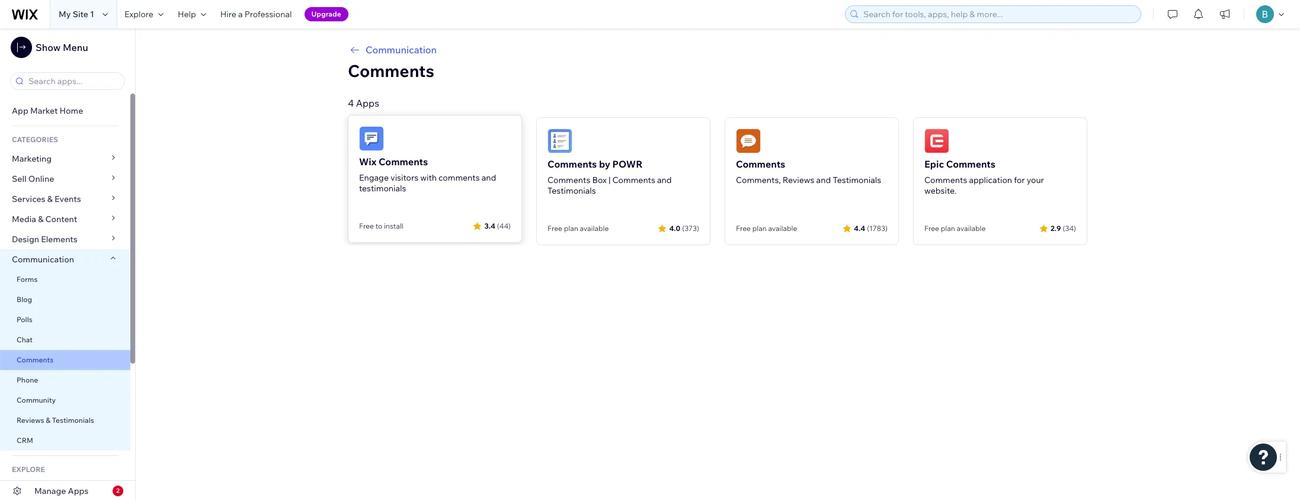 Task type: locate. For each thing, give the bounding box(es) containing it.
comments up the phone
[[17, 356, 53, 365]]

(34)
[[1063, 224, 1076, 233]]

& right the media
[[38, 214, 44, 225]]

0 horizontal spatial communication link
[[0, 250, 130, 270]]

1 available from the left
[[580, 224, 609, 233]]

install
[[384, 221, 404, 229]]

marketing link
[[0, 149, 130, 169]]

0 horizontal spatial available
[[580, 224, 609, 233]]

1 horizontal spatial free plan available
[[736, 224, 797, 233]]

comments up 4 apps
[[348, 60, 434, 81]]

1 horizontal spatial apps
[[356, 97, 379, 109]]

events
[[55, 194, 81, 204]]

2 available from the left
[[768, 224, 797, 233]]

to
[[376, 221, 382, 229]]

and
[[482, 171, 496, 182], [657, 175, 672, 186], [817, 175, 831, 186]]

0 horizontal spatial apps
[[68, 486, 89, 497]]

1 horizontal spatial plan
[[753, 224, 767, 233]]

free right (44)
[[548, 224, 563, 233]]

testimonials left |
[[548, 186, 596, 196]]

explore
[[12, 465, 45, 474]]

testimonials inside sidebar element
[[52, 416, 94, 425]]

free left the to
[[359, 221, 374, 229]]

testimonials down the community link
[[52, 416, 94, 425]]

&
[[47, 194, 53, 204], [38, 214, 44, 225], [46, 416, 50, 425]]

comments by powr logo image
[[548, 129, 573, 154]]

sell online
[[12, 174, 54, 184]]

plan for reviews
[[753, 224, 767, 233]]

1 horizontal spatial and
[[657, 175, 672, 186]]

website.
[[925, 186, 957, 196]]

reviews
[[783, 175, 815, 186], [17, 416, 44, 425]]

& down community
[[46, 416, 50, 425]]

services & events
[[12, 194, 81, 204]]

1 vertical spatial communication
[[12, 254, 76, 265]]

1 free plan available from the left
[[548, 224, 609, 233]]

site
[[73, 9, 88, 20]]

1 plan from the left
[[564, 224, 578, 233]]

free down the website.
[[925, 224, 939, 233]]

a
[[238, 9, 243, 20]]

design elements
[[12, 234, 78, 245]]

available down application on the right
[[957, 224, 986, 233]]

free for wix comments
[[359, 221, 374, 229]]

1 vertical spatial reviews
[[17, 416, 44, 425]]

testimonials up 4.4 at the right of the page
[[833, 175, 881, 186]]

comments inside wix comments engage visitors with comments and testimonials
[[379, 155, 428, 167]]

1 vertical spatial &
[[38, 214, 44, 225]]

2 horizontal spatial plan
[[941, 224, 955, 233]]

online
[[28, 174, 54, 184]]

wix comments logo image
[[359, 125, 384, 150]]

comments by powr comments box | comments and testimonials
[[548, 158, 672, 196]]

forms link
[[0, 270, 130, 290]]

apps inside sidebar element
[[68, 486, 89, 497]]

explore
[[124, 9, 153, 20]]

1 horizontal spatial testimonials
[[548, 186, 596, 196]]

visitors
[[391, 171, 419, 182]]

1 horizontal spatial communication
[[366, 44, 437, 56]]

reviews up crm in the left bottom of the page
[[17, 416, 44, 425]]

0 horizontal spatial reviews
[[17, 416, 44, 425]]

free plan available down box
[[548, 224, 609, 233]]

free
[[359, 221, 374, 229], [548, 224, 563, 233], [736, 224, 751, 233], [925, 224, 939, 233]]

available down comments,
[[768, 224, 797, 233]]

comments up visitors
[[379, 155, 428, 167]]

available
[[580, 224, 609, 233], [768, 224, 797, 233], [957, 224, 986, 233]]

comments up comments,
[[736, 158, 786, 170]]

free down comments,
[[736, 224, 751, 233]]

communication inside sidebar element
[[12, 254, 76, 265]]

free plan available for comments
[[925, 224, 986, 233]]

4.4 (1783)
[[854, 224, 888, 233]]

1 horizontal spatial available
[[768, 224, 797, 233]]

free plan available for reviews
[[736, 224, 797, 233]]

0 vertical spatial &
[[47, 194, 53, 204]]

comments logo image
[[736, 129, 761, 154]]

apps right manage
[[68, 486, 89, 497]]

comments
[[348, 60, 434, 81], [379, 155, 428, 167], [548, 158, 597, 170], [736, 158, 786, 170], [946, 158, 996, 170], [548, 175, 591, 186], [613, 175, 655, 186], [925, 175, 968, 186], [17, 356, 53, 365]]

2 plan from the left
[[753, 224, 767, 233]]

4.0
[[669, 224, 681, 233]]

1 horizontal spatial communication link
[[348, 43, 1088, 57]]

plan for powr
[[564, 224, 578, 233]]

2 horizontal spatial testimonials
[[833, 175, 881, 186]]

testimonials
[[833, 175, 881, 186], [548, 186, 596, 196], [52, 416, 94, 425]]

comments down comments by powr logo
[[548, 158, 597, 170]]

& for events
[[47, 194, 53, 204]]

and inside comments by powr comments box | comments and testimonials
[[657, 175, 672, 186]]

& left events
[[47, 194, 53, 204]]

testimonials inside comments by powr comments box | comments and testimonials
[[548, 186, 596, 196]]

media & content
[[12, 214, 77, 225]]

4.0 (373)
[[669, 224, 699, 233]]

app
[[12, 106, 28, 116]]

hire a professional link
[[213, 0, 299, 28]]

sell
[[12, 174, 26, 184]]

0 horizontal spatial and
[[482, 171, 496, 182]]

app market home
[[12, 106, 83, 116]]

1 horizontal spatial reviews
[[783, 175, 815, 186]]

phone
[[17, 376, 38, 385]]

3 free plan available from the left
[[925, 224, 986, 233]]

media & content link
[[0, 209, 130, 229]]

3 available from the left
[[957, 224, 986, 233]]

3.4
[[485, 220, 495, 229]]

free for comments by powr
[[548, 224, 563, 233]]

plan
[[564, 224, 578, 233], [753, 224, 767, 233], [941, 224, 955, 233]]

communication
[[366, 44, 437, 56], [12, 254, 76, 265]]

phone link
[[0, 370, 130, 391]]

and inside wix comments engage visitors with comments and testimonials
[[482, 171, 496, 182]]

content
[[45, 214, 77, 225]]

2
[[116, 487, 120, 495]]

|
[[609, 175, 611, 186]]

2 vertical spatial &
[[46, 416, 50, 425]]

2 horizontal spatial and
[[817, 175, 831, 186]]

0 horizontal spatial plan
[[564, 224, 578, 233]]

2 free plan available from the left
[[736, 224, 797, 233]]

0 vertical spatial apps
[[356, 97, 379, 109]]

0 horizontal spatial communication
[[12, 254, 76, 265]]

design
[[12, 234, 39, 245]]

available down box
[[580, 224, 609, 233]]

0 vertical spatial reviews
[[783, 175, 815, 186]]

community
[[17, 396, 56, 405]]

chat link
[[0, 330, 130, 350]]

app market home link
[[0, 101, 130, 121]]

1 vertical spatial apps
[[68, 486, 89, 497]]

design elements link
[[0, 229, 130, 250]]

communication link
[[348, 43, 1088, 57], [0, 250, 130, 270]]

2 horizontal spatial free plan available
[[925, 224, 986, 233]]

polls link
[[0, 310, 130, 330]]

apps
[[356, 97, 379, 109], [68, 486, 89, 497]]

3 plan from the left
[[941, 224, 955, 233]]

2 horizontal spatial available
[[957, 224, 986, 233]]

comments comments, reviews and testimonials
[[736, 158, 881, 186]]

0 horizontal spatial free plan available
[[548, 224, 609, 233]]

wix comments engage visitors with comments and testimonials
[[359, 155, 496, 193]]

comments link
[[0, 350, 130, 370]]

apps right 4
[[356, 97, 379, 109]]

polls
[[17, 315, 32, 324]]

(1783)
[[867, 224, 888, 233]]

free plan available down the website.
[[925, 224, 986, 233]]

reviews right comments,
[[783, 175, 815, 186]]

comments down the epic
[[925, 175, 968, 186]]

elements
[[41, 234, 78, 245]]

3.4 (44)
[[485, 220, 511, 229]]

free plan available down comments,
[[736, 224, 797, 233]]

0 vertical spatial communication
[[366, 44, 437, 56]]

reviews inside sidebar element
[[17, 416, 44, 425]]

epic
[[925, 158, 944, 170]]

crm
[[17, 436, 33, 445]]

0 horizontal spatial testimonials
[[52, 416, 94, 425]]



Task type: describe. For each thing, give the bounding box(es) containing it.
show menu button
[[11, 37, 88, 58]]

Search for tools, apps, help & more... field
[[860, 6, 1137, 23]]

wix
[[359, 155, 377, 167]]

testimonials
[[359, 182, 406, 193]]

& for content
[[38, 214, 44, 225]]

help button
[[171, 0, 213, 28]]

comments up application on the right
[[946, 158, 996, 170]]

show menu
[[36, 41, 88, 53]]

marketing
[[12, 154, 52, 164]]

reviews & testimonials link
[[0, 411, 130, 431]]

sell online link
[[0, 169, 130, 189]]

blog link
[[0, 290, 130, 310]]

0 vertical spatial communication link
[[348, 43, 1088, 57]]

& for testimonials
[[46, 416, 50, 425]]

manage apps
[[34, 486, 89, 497]]

your
[[1027, 175, 1044, 186]]

box
[[592, 175, 607, 186]]

1 vertical spatial communication link
[[0, 250, 130, 270]]

my
[[59, 9, 71, 20]]

and inside "comments comments, reviews and testimonials"
[[817, 175, 831, 186]]

services
[[12, 194, 45, 204]]

categories
[[12, 135, 58, 144]]

by
[[599, 158, 610, 170]]

powr
[[613, 158, 643, 170]]

blog
[[17, 295, 32, 304]]

apps for manage apps
[[68, 486, 89, 497]]

4.4
[[854, 224, 865, 233]]

comments inside "comments comments, reviews and testimonials"
[[736, 158, 786, 170]]

available for comments
[[957, 224, 986, 233]]

forms
[[17, 275, 38, 284]]

available for reviews
[[768, 224, 797, 233]]

Search apps... field
[[25, 73, 121, 90]]

free plan available for powr
[[548, 224, 609, 233]]

2.9
[[1051, 224, 1061, 233]]

plan for comments
[[941, 224, 955, 233]]

reviews & testimonials
[[17, 416, 94, 425]]

4 apps
[[348, 97, 379, 109]]

testimonials inside "comments comments, reviews and testimonials"
[[833, 175, 881, 186]]

epic comments logo image
[[925, 129, 950, 154]]

services & events link
[[0, 189, 130, 209]]

hire a professional
[[220, 9, 292, 20]]

epic comments comments application for your website.
[[925, 158, 1044, 196]]

menu
[[63, 41, 88, 53]]

crm link
[[0, 431, 130, 451]]

media
[[12, 214, 36, 225]]

1
[[90, 9, 94, 20]]

home
[[60, 106, 83, 116]]

comments inside sidebar element
[[17, 356, 53, 365]]

reviews inside "comments comments, reviews and testimonials"
[[783, 175, 815, 186]]

professional
[[245, 9, 292, 20]]

market
[[30, 106, 58, 116]]

available for powr
[[580, 224, 609, 233]]

engage
[[359, 171, 389, 182]]

free for epic comments
[[925, 224, 939, 233]]

help
[[178, 9, 196, 20]]

comments left box
[[548, 175, 591, 186]]

my site 1
[[59, 9, 94, 20]]

hire
[[220, 9, 236, 20]]

chat
[[17, 335, 33, 344]]

comments down powr
[[613, 175, 655, 186]]

apps for 4 apps
[[356, 97, 379, 109]]

upgrade
[[312, 9, 341, 18]]

for
[[1014, 175, 1025, 186]]

community link
[[0, 391, 130, 411]]

(44)
[[497, 220, 511, 229]]

(373)
[[682, 224, 699, 233]]

manage
[[34, 486, 66, 497]]

comments,
[[736, 175, 781, 186]]

upgrade button
[[304, 7, 348, 21]]

application
[[969, 175, 1012, 186]]

show
[[36, 41, 61, 53]]

free for comments
[[736, 224, 751, 233]]

comments
[[439, 171, 480, 182]]

4
[[348, 97, 354, 109]]

with
[[420, 171, 437, 182]]

2.9 (34)
[[1051, 224, 1076, 233]]

sidebar element
[[0, 28, 136, 501]]

free to install
[[359, 221, 404, 229]]



Task type: vqa. For each thing, say whether or not it's contained in the screenshot.


